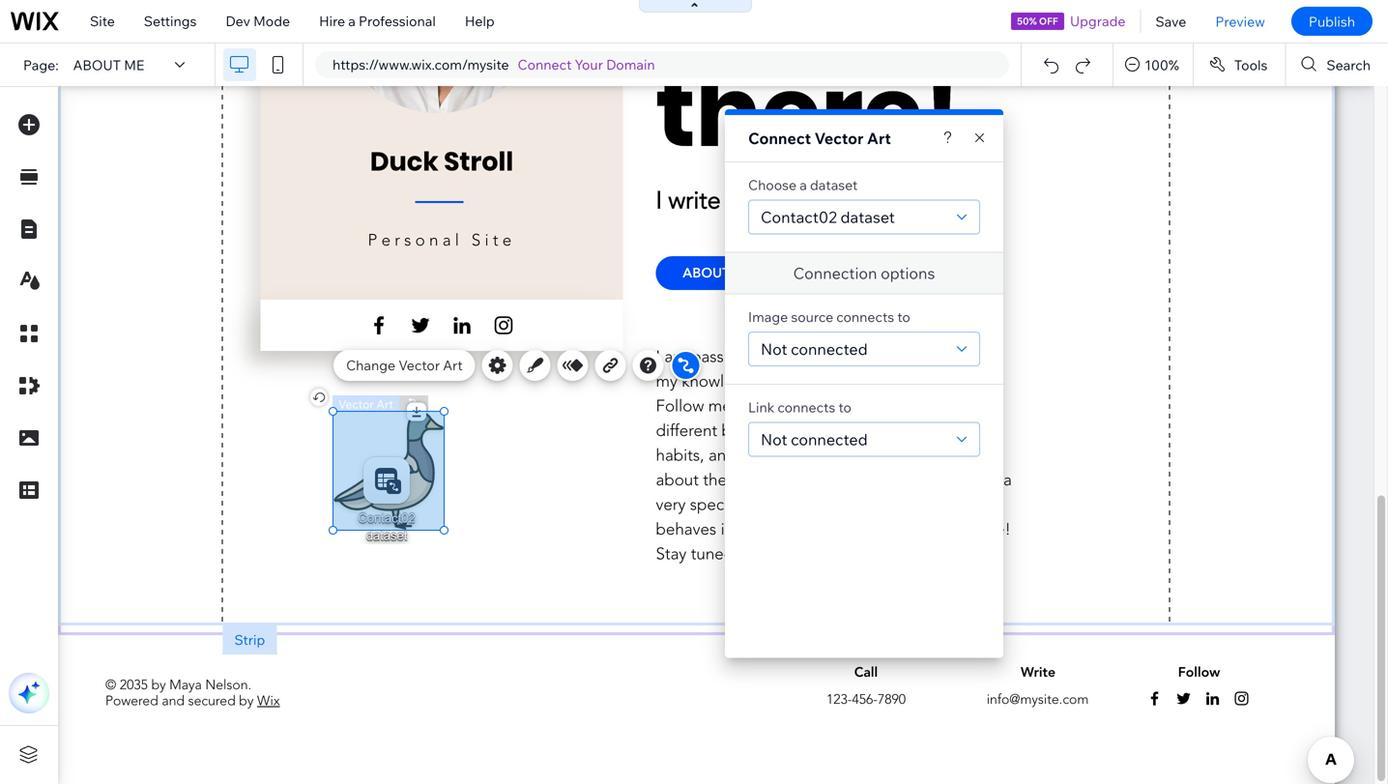 Task type: vqa. For each thing, say whether or not it's contained in the screenshot.
Vector
yes



Task type: locate. For each thing, give the bounding box(es) containing it.
connect
[[518, 56, 572, 73], [749, 129, 811, 148]]

preview
[[1216, 13, 1266, 30]]

change vector art
[[346, 357, 463, 374]]

publish
[[1309, 13, 1356, 30]]

vector
[[815, 129, 864, 148], [399, 357, 440, 374]]

preview button
[[1201, 0, 1280, 43]]

save
[[1156, 13, 1187, 30]]

1 horizontal spatial vector
[[815, 129, 864, 148]]

vector for change
[[399, 357, 440, 374]]

help
[[465, 13, 495, 29]]

tools
[[1235, 56, 1268, 73]]

professional
[[359, 13, 436, 29]]

settings
[[144, 13, 197, 29]]

art
[[867, 129, 891, 148], [443, 357, 463, 374]]

your
[[575, 56, 603, 73]]

1 vertical spatial connect
[[749, 129, 811, 148]]

strip
[[235, 631, 265, 648]]

change
[[346, 357, 396, 374]]

vector for connect
[[815, 129, 864, 148]]

tools button
[[1194, 44, 1286, 86]]

art for change vector art
[[443, 357, 463, 374]]

domain
[[606, 56, 655, 73]]

0 vertical spatial vector
[[815, 129, 864, 148]]

1 vertical spatial art
[[443, 357, 463, 374]]

save button
[[1142, 0, 1201, 43]]

1 vertical spatial vector
[[399, 357, 440, 374]]

0 horizontal spatial connect
[[518, 56, 572, 73]]

1 horizontal spatial art
[[867, 129, 891, 148]]

connect vector art
[[749, 129, 891, 148]]

mode
[[253, 13, 290, 29]]

0 horizontal spatial art
[[443, 357, 463, 374]]

0 horizontal spatial vector
[[399, 357, 440, 374]]

me
[[124, 56, 144, 73]]

1 horizontal spatial connect
[[749, 129, 811, 148]]

0 vertical spatial art
[[867, 129, 891, 148]]



Task type: describe. For each thing, give the bounding box(es) containing it.
upgrade
[[1070, 13, 1126, 29]]

publish button
[[1292, 7, 1373, 36]]

dev mode
[[226, 13, 290, 29]]

art for connect vector art
[[867, 129, 891, 148]]

100%
[[1145, 56, 1180, 73]]

hire
[[319, 13, 345, 29]]

0 vertical spatial connect
[[518, 56, 572, 73]]

off
[[1039, 15, 1059, 27]]

50%
[[1018, 15, 1037, 27]]

https://www.wix.com/mysite
[[333, 56, 509, 73]]

100% button
[[1114, 44, 1193, 86]]

about me
[[73, 56, 144, 73]]

a
[[348, 13, 356, 29]]

site
[[90, 13, 115, 29]]

search
[[1327, 56, 1371, 73]]

https://www.wix.com/mysite connect your domain
[[333, 56, 655, 73]]

50% off
[[1018, 15, 1059, 27]]

hire a professional
[[319, 13, 436, 29]]

dev
[[226, 13, 250, 29]]

about
[[73, 56, 121, 73]]

search button
[[1287, 44, 1389, 86]]



